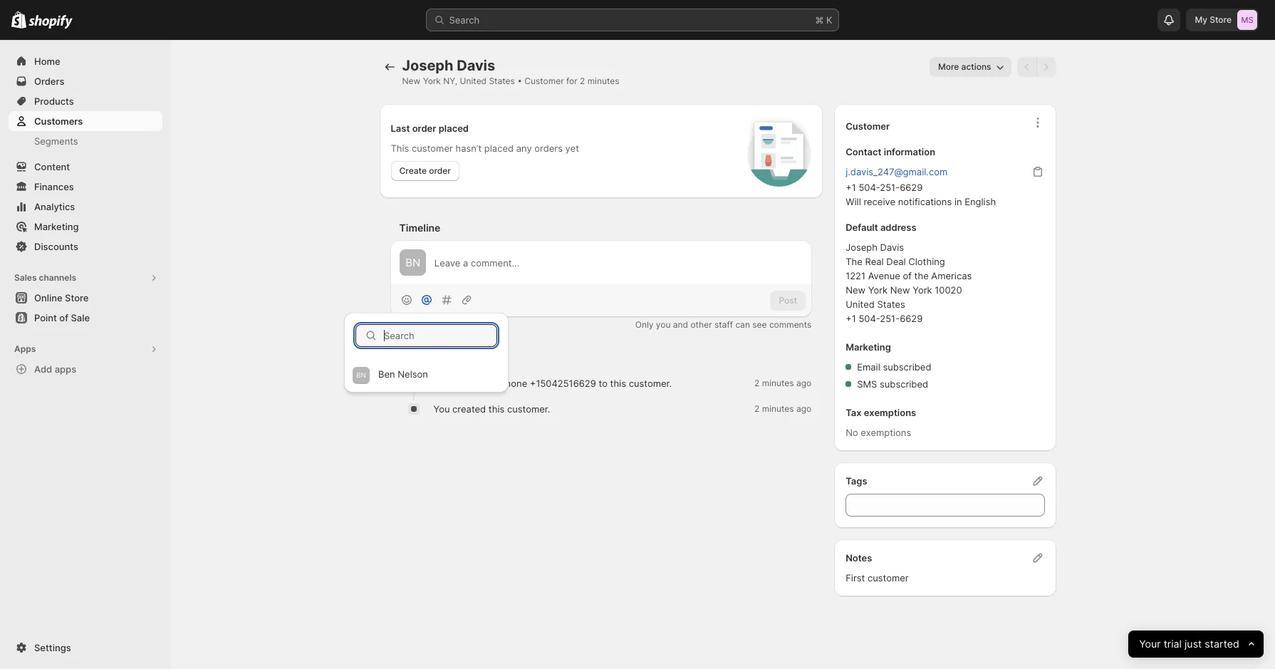 Task type: vqa. For each thing, say whether or not it's contained in the screenshot.
the Edit
no



Task type: describe. For each thing, give the bounding box(es) containing it.
analytics
[[34, 201, 75, 212]]

yet
[[565, 143, 579, 154]]

just
[[1185, 637, 1202, 650]]

you added the phone +15042516629 to this customer.
[[434, 378, 672, 389]]

notifications
[[898, 196, 952, 207]]

tags
[[846, 475, 868, 487]]

default address
[[846, 222, 917, 233]]

hasn't
[[456, 143, 482, 154]]

information
[[884, 146, 936, 157]]

apps
[[14, 343, 36, 354]]

home link
[[9, 51, 162, 71]]

settings link
[[9, 638, 162, 658]]

deal
[[887, 256, 906, 267]]

0 horizontal spatial the
[[483, 378, 497, 389]]

settings
[[34, 642, 71, 653]]

1 vertical spatial minutes
[[762, 378, 794, 389]]

sales channels
[[14, 272, 76, 283]]

avatar with initials b n image
[[399, 249, 426, 276]]

ben
[[378, 369, 395, 380]]

j.davis_247@gmail.com
[[846, 166, 948, 177]]

trial
[[1164, 637, 1182, 650]]

customers link
[[9, 111, 162, 131]]

discounts
[[34, 241, 78, 252]]

1221
[[846, 270, 866, 281]]

orders link
[[9, 71, 162, 91]]

online store button
[[0, 288, 171, 308]]

1 vertical spatial customer.
[[507, 404, 550, 415]]

point of sale button
[[0, 308, 171, 328]]

1 horizontal spatial customer
[[846, 120, 890, 132]]

analytics link
[[9, 197, 162, 217]]

add
[[34, 363, 52, 375]]

ben nelson
[[378, 369, 428, 380]]

segments link
[[9, 131, 162, 151]]

for
[[566, 76, 578, 86]]

more actions button
[[930, 57, 1011, 77]]

can
[[736, 319, 750, 330]]

this
[[391, 143, 409, 154]]

last order placed
[[391, 123, 469, 134]]

more
[[938, 61, 959, 72]]

finances
[[34, 181, 74, 192]]

you for you created this customer.
[[434, 404, 450, 415]]

1 horizontal spatial customer.
[[629, 378, 672, 389]]

actions
[[962, 61, 991, 72]]

no
[[846, 427, 858, 438]]

point
[[34, 312, 57, 323]]

https://cdn.shopify.com/proxy/be49edae6fd1b4c65348d79fa64e6b44e2f071fb9638081c77628bdfa5d15ff6/www.gravatar.com/avatar/eb47e92b44641d8c1cb0a41fc12366c0.jpg?s=160&d=404 image
[[353, 367, 370, 384]]

online store link
[[9, 288, 162, 308]]

and
[[673, 319, 688, 330]]

orders
[[34, 76, 64, 87]]

any
[[516, 143, 532, 154]]

sales channels button
[[9, 268, 162, 288]]

online
[[34, 292, 62, 304]]

address
[[881, 222, 917, 233]]

davis for joseph davis the real deal clothing 1221 avenue of the americas new york new york 10020 united states +1 504-251-6629
[[880, 242, 904, 253]]

content
[[34, 161, 70, 172]]

next image
[[1039, 60, 1053, 74]]

add apps
[[34, 363, 76, 375]]

your trial just started button
[[1129, 631, 1264, 658]]

receive
[[864, 196, 896, 207]]

today
[[434, 354, 458, 364]]

products link
[[9, 91, 162, 111]]

united inside joseph davis the real deal clothing 1221 avenue of the americas new york new york 10020 united states +1 504-251-6629
[[846, 299, 875, 310]]

discounts link
[[9, 237, 162, 257]]

504- inside joseph davis the real deal clothing 1221 avenue of the americas new york new york 10020 united states +1 504-251-6629
[[859, 313, 880, 324]]

joseph davis new york ny, united states • customer for 2 minutes
[[402, 57, 620, 86]]

english
[[965, 196, 996, 207]]

email
[[857, 361, 881, 373]]

subscribed for email subscribed
[[883, 361, 932, 373]]

added
[[453, 378, 480, 389]]

subscribed for sms subscribed
[[880, 378, 928, 390]]

order for create
[[429, 165, 451, 176]]

orders
[[535, 143, 563, 154]]

last
[[391, 123, 410, 134]]

americas
[[932, 270, 972, 281]]

+1 inside joseph davis the real deal clothing 1221 avenue of the americas new york new york 10020 united states +1 504-251-6629
[[846, 313, 856, 324]]

you created this customer.
[[434, 404, 550, 415]]

Leave a comment... text field
[[435, 256, 803, 270]]

to
[[599, 378, 608, 389]]

you for you added the phone +15042516629 to this customer.
[[434, 378, 450, 389]]

home
[[34, 56, 60, 67]]

this customer hasn't placed any orders yet
[[391, 143, 579, 154]]

⌘
[[815, 14, 824, 26]]

2 2 minutes ago from the top
[[755, 404, 812, 414]]

0 horizontal spatial shopify image
[[11, 11, 27, 29]]

contact
[[846, 146, 882, 157]]

point of sale
[[34, 312, 90, 323]]

no exemptions
[[846, 427, 912, 438]]

other
[[691, 319, 712, 330]]

6629 inside "+1 504-251-6629 will receive notifications in english"
[[900, 182, 923, 193]]

only you and other staff can see comments
[[635, 319, 812, 330]]

staff
[[715, 319, 733, 330]]

tax
[[846, 407, 862, 418]]

first
[[846, 572, 865, 584]]

order for last
[[412, 123, 436, 134]]

tax exemptions
[[846, 407, 916, 418]]

+15042516629
[[530, 378, 596, 389]]

6629 inside joseph davis the real deal clothing 1221 avenue of the americas new york new york 10020 united states +1 504-251-6629
[[900, 313, 923, 324]]

nelson
[[398, 369, 428, 380]]

sale
[[71, 312, 90, 323]]

k
[[827, 14, 833, 26]]



Task type: locate. For each thing, give the bounding box(es) containing it.
joseph for joseph davis the real deal clothing 1221 avenue of the americas new york new york 10020 united states +1 504-251-6629
[[846, 242, 878, 253]]

0 vertical spatial 6629
[[900, 182, 923, 193]]

1 vertical spatial united
[[846, 299, 875, 310]]

+1 504-251-6629 will receive notifications in english
[[846, 182, 996, 207]]

of inside joseph davis the real deal clothing 1221 avenue of the americas new york new york 10020 united states +1 504-251-6629
[[903, 270, 912, 281]]

0 horizontal spatial new
[[402, 76, 421, 86]]

states
[[489, 76, 515, 86], [877, 299, 906, 310]]

2 504- from the top
[[859, 313, 880, 324]]

251- inside "+1 504-251-6629 will receive notifications in english"
[[880, 182, 900, 193]]

customers
[[34, 115, 83, 127]]

the
[[846, 256, 863, 267]]

1 vertical spatial davis
[[880, 242, 904, 253]]

marketing up the email
[[846, 341, 891, 353]]

davis up ny,
[[457, 57, 495, 74]]

2 you from the top
[[434, 404, 450, 415]]

0 vertical spatial order
[[412, 123, 436, 134]]

0 horizontal spatial united
[[460, 76, 487, 86]]

0 vertical spatial +1
[[846, 182, 856, 193]]

2 vertical spatial minutes
[[762, 404, 794, 414]]

1 vertical spatial ago
[[797, 404, 812, 414]]

joseph up ny,
[[402, 57, 454, 74]]

504- down 1221
[[859, 313, 880, 324]]

channels
[[39, 272, 76, 283]]

251- down j.davis_247@gmail.com
[[880, 182, 900, 193]]

joseph inside joseph davis new york ny, united states • customer for 2 minutes
[[402, 57, 454, 74]]

content link
[[9, 157, 162, 177]]

10020
[[935, 284, 962, 296]]

1 horizontal spatial marketing
[[846, 341, 891, 353]]

joseph inside joseph davis the real deal clothing 1221 avenue of the americas new york new york 10020 united states +1 504-251-6629
[[846, 242, 878, 253]]

6629 up the notifications
[[900, 182, 923, 193]]

store right the my
[[1210, 14, 1232, 25]]

1 vertical spatial the
[[483, 378, 497, 389]]

2
[[580, 76, 585, 86], [755, 378, 760, 389], [755, 404, 760, 414]]

1 horizontal spatial york
[[868, 284, 888, 296]]

1 2 minutes ago from the top
[[755, 378, 812, 389]]

0 horizontal spatial this
[[489, 404, 505, 415]]

2 inside joseph davis new york ny, united states • customer for 2 minutes
[[580, 76, 585, 86]]

this
[[610, 378, 626, 389], [489, 404, 505, 415]]

only
[[635, 319, 654, 330]]

0 vertical spatial the
[[915, 270, 929, 281]]

store for online store
[[65, 292, 89, 304]]

•
[[517, 76, 522, 86]]

0 horizontal spatial marketing
[[34, 221, 79, 232]]

⌘ k
[[815, 14, 833, 26]]

your trial just started
[[1139, 637, 1240, 650]]

my store
[[1195, 14, 1232, 25]]

you left the created
[[434, 404, 450, 415]]

phone
[[500, 378, 527, 389]]

6629 down 'avenue'
[[900, 313, 923, 324]]

1 horizontal spatial new
[[846, 284, 866, 296]]

0 vertical spatial subscribed
[[883, 361, 932, 373]]

united right ny,
[[460, 76, 487, 86]]

customer. right to
[[629, 378, 672, 389]]

0 vertical spatial 2 minutes ago
[[755, 378, 812, 389]]

0 vertical spatial 251-
[[880, 182, 900, 193]]

0 vertical spatial this
[[610, 378, 626, 389]]

joseph davis the real deal clothing 1221 avenue of the americas new york new york 10020 united states +1 504-251-6629
[[846, 242, 972, 324]]

subscribed up the "sms subscribed"
[[883, 361, 932, 373]]

2 horizontal spatial new
[[890, 284, 910, 296]]

joseph up the "the"
[[846, 242, 878, 253]]

of
[[903, 270, 912, 281], [59, 312, 68, 323]]

1 vertical spatial order
[[429, 165, 451, 176]]

0 horizontal spatial davis
[[457, 57, 495, 74]]

my
[[1195, 14, 1208, 25]]

0 vertical spatial marketing
[[34, 221, 79, 232]]

1 vertical spatial 504-
[[859, 313, 880, 324]]

1 vertical spatial +1
[[846, 313, 856, 324]]

0 vertical spatial 2
[[580, 76, 585, 86]]

1 horizontal spatial store
[[1210, 14, 1232, 25]]

251- down 'avenue'
[[880, 313, 900, 324]]

1 horizontal spatial customer
[[868, 572, 909, 584]]

products
[[34, 95, 74, 107]]

order
[[412, 123, 436, 134], [429, 165, 451, 176]]

0 vertical spatial store
[[1210, 14, 1232, 25]]

of down deal
[[903, 270, 912, 281]]

add apps button
[[9, 359, 162, 379]]

0 horizontal spatial placed
[[439, 123, 469, 134]]

states left •
[[489, 76, 515, 86]]

placed up hasn't
[[439, 123, 469, 134]]

2 251- from the top
[[880, 313, 900, 324]]

1 vertical spatial joseph
[[846, 242, 878, 253]]

you
[[434, 378, 450, 389], [434, 404, 450, 415]]

0 horizontal spatial of
[[59, 312, 68, 323]]

0 horizontal spatial customer.
[[507, 404, 550, 415]]

exemptions for no exemptions
[[861, 427, 912, 438]]

minutes inside joseph davis new york ny, united states • customer for 2 minutes
[[588, 76, 620, 86]]

1 6629 from the top
[[900, 182, 923, 193]]

customer. down phone
[[507, 404, 550, 415]]

1 vertical spatial 6629
[[900, 313, 923, 324]]

previous image
[[1020, 60, 1034, 74]]

states inside joseph davis new york ny, united states • customer for 2 minutes
[[489, 76, 515, 86]]

subscribed down email subscribed
[[880, 378, 928, 390]]

avenue
[[868, 270, 901, 281]]

2 vertical spatial 2
[[755, 404, 760, 414]]

new inside joseph davis new york ny, united states • customer for 2 minutes
[[402, 76, 421, 86]]

1 you from the top
[[434, 378, 450, 389]]

post button
[[771, 291, 806, 311]]

1 horizontal spatial united
[[846, 299, 875, 310]]

1 vertical spatial customer
[[868, 572, 909, 584]]

davis inside joseph davis new york ny, united states • customer for 2 minutes
[[457, 57, 495, 74]]

search
[[449, 14, 480, 26]]

exemptions for tax exemptions
[[864, 407, 916, 418]]

davis for joseph davis new york ny, united states • customer for 2 minutes
[[457, 57, 495, 74]]

j.davis_247@gmail.com button
[[837, 162, 956, 182]]

of inside "point of sale" link
[[59, 312, 68, 323]]

+1 inside "+1 504-251-6629 will receive notifications in english"
[[846, 182, 856, 193]]

order right last
[[412, 123, 436, 134]]

2 6629 from the top
[[900, 313, 923, 324]]

0 vertical spatial united
[[460, 76, 487, 86]]

the inside joseph davis the real deal clothing 1221 avenue of the americas new york new york 10020 united states +1 504-251-6629
[[915, 270, 929, 281]]

0 vertical spatial 504-
[[859, 182, 880, 193]]

0 horizontal spatial states
[[489, 76, 515, 86]]

504- inside "+1 504-251-6629 will receive notifications in english"
[[859, 182, 880, 193]]

0 horizontal spatial store
[[65, 292, 89, 304]]

apps
[[55, 363, 76, 375]]

order inside button
[[429, 165, 451, 176]]

customer down last order placed
[[412, 143, 453, 154]]

store for my store
[[1210, 14, 1232, 25]]

new down 'avenue'
[[890, 284, 910, 296]]

first customer
[[846, 572, 909, 584]]

order right 'create'
[[429, 165, 451, 176]]

0 vertical spatial joseph
[[402, 57, 454, 74]]

customer right •
[[525, 76, 564, 86]]

default
[[846, 222, 878, 233]]

contact information
[[846, 146, 936, 157]]

new down 1221
[[846, 284, 866, 296]]

placed
[[439, 123, 469, 134], [484, 143, 514, 154]]

1 vertical spatial states
[[877, 299, 906, 310]]

0 vertical spatial states
[[489, 76, 515, 86]]

customer right first
[[868, 572, 909, 584]]

new
[[402, 76, 421, 86], [846, 284, 866, 296], [890, 284, 910, 296]]

create order
[[399, 165, 451, 176]]

1 251- from the top
[[880, 182, 900, 193]]

2 +1 from the top
[[846, 313, 856, 324]]

1 horizontal spatial joseph
[[846, 242, 878, 253]]

customer inside joseph davis new york ny, united states • customer for 2 minutes
[[525, 76, 564, 86]]

1 vertical spatial you
[[434, 404, 450, 415]]

1 horizontal spatial shopify image
[[29, 15, 73, 29]]

store inside button
[[65, 292, 89, 304]]

ago down comments
[[797, 378, 812, 389]]

davis up deal
[[880, 242, 904, 253]]

0 vertical spatial customer
[[525, 76, 564, 86]]

0 vertical spatial minutes
[[588, 76, 620, 86]]

this right to
[[610, 378, 626, 389]]

started
[[1205, 637, 1240, 650]]

clothing
[[909, 256, 945, 267]]

the left phone
[[483, 378, 497, 389]]

united down 1221
[[846, 299, 875, 310]]

0 vertical spatial customer
[[412, 143, 453, 154]]

2 horizontal spatial york
[[913, 284, 932, 296]]

customer for this
[[412, 143, 453, 154]]

1 vertical spatial marketing
[[846, 341, 891, 353]]

0 vertical spatial davis
[[457, 57, 495, 74]]

you left added
[[434, 378, 450, 389]]

more actions
[[938, 61, 991, 72]]

customer
[[412, 143, 453, 154], [868, 572, 909, 584]]

customer up contact
[[846, 120, 890, 132]]

exemptions
[[864, 407, 916, 418], [861, 427, 912, 438]]

504- up receive
[[859, 182, 880, 193]]

Search text field
[[384, 324, 497, 347]]

united inside joseph davis new york ny, united states • customer for 2 minutes
[[460, 76, 487, 86]]

minutes
[[588, 76, 620, 86], [762, 378, 794, 389], [762, 404, 794, 414]]

6629
[[900, 182, 923, 193], [900, 313, 923, 324]]

comments
[[769, 319, 812, 330]]

0 horizontal spatial customer
[[525, 76, 564, 86]]

None text field
[[846, 494, 1045, 517]]

1 horizontal spatial this
[[610, 378, 626, 389]]

you
[[656, 319, 671, 330]]

davis inside joseph davis the real deal clothing 1221 avenue of the americas new york new york 10020 united states +1 504-251-6629
[[880, 242, 904, 253]]

0 horizontal spatial customer
[[412, 143, 453, 154]]

york
[[423, 76, 441, 86], [868, 284, 888, 296], [913, 284, 932, 296]]

1 vertical spatial of
[[59, 312, 68, 323]]

1 504- from the top
[[859, 182, 880, 193]]

2 minutes ago left "tax"
[[755, 404, 812, 414]]

1 horizontal spatial the
[[915, 270, 929, 281]]

online store
[[34, 292, 89, 304]]

my store image
[[1238, 10, 1258, 30]]

1 vertical spatial 251-
[[880, 313, 900, 324]]

timeline
[[399, 222, 441, 234]]

0 horizontal spatial joseph
[[402, 57, 454, 74]]

0 vertical spatial ago
[[797, 378, 812, 389]]

states down 'avenue'
[[877, 299, 906, 310]]

0 vertical spatial of
[[903, 270, 912, 281]]

0 horizontal spatial york
[[423, 76, 441, 86]]

sales
[[14, 272, 37, 283]]

sms
[[857, 378, 877, 390]]

1 +1 from the top
[[846, 182, 856, 193]]

1 vertical spatial store
[[65, 292, 89, 304]]

point of sale link
[[9, 308, 162, 328]]

customer for first
[[868, 572, 909, 584]]

email subscribed
[[857, 361, 932, 373]]

the down clothing
[[915, 270, 929, 281]]

in
[[955, 196, 962, 207]]

1 vertical spatial exemptions
[[861, 427, 912, 438]]

1 vertical spatial 2 minutes ago
[[755, 404, 812, 414]]

shopify image
[[11, 11, 27, 29], [29, 15, 73, 29]]

apps button
[[9, 339, 162, 359]]

store up sale
[[65, 292, 89, 304]]

finances link
[[9, 177, 162, 197]]

1 horizontal spatial placed
[[484, 143, 514, 154]]

joseph for joseph davis new york ny, united states • customer for 2 minutes
[[402, 57, 454, 74]]

1 vertical spatial customer
[[846, 120, 890, 132]]

segments
[[34, 135, 78, 147]]

1 horizontal spatial of
[[903, 270, 912, 281]]

created
[[453, 404, 486, 415]]

0 vertical spatial placed
[[439, 123, 469, 134]]

ago left "tax"
[[797, 404, 812, 414]]

0 vertical spatial customer.
[[629, 378, 672, 389]]

+1 up will
[[846, 182, 856, 193]]

ny,
[[443, 76, 458, 86]]

this right the created
[[489, 404, 505, 415]]

states inside joseph davis the real deal clothing 1221 avenue of the americas new york new york 10020 united states +1 504-251-6629
[[877, 299, 906, 310]]

1 vertical spatial subscribed
[[880, 378, 928, 390]]

2 minutes ago down comments
[[755, 378, 812, 389]]

1 ago from the top
[[797, 378, 812, 389]]

of left sale
[[59, 312, 68, 323]]

1 vertical spatial 2
[[755, 378, 760, 389]]

new left ny,
[[402, 76, 421, 86]]

2 ago from the top
[[797, 404, 812, 414]]

york down 'avenue'
[[868, 284, 888, 296]]

york left ny,
[[423, 76, 441, 86]]

0 vertical spatial exemptions
[[864, 407, 916, 418]]

251- inside joseph davis the real deal clothing 1221 avenue of the americas new york new york 10020 united states +1 504-251-6629
[[880, 313, 900, 324]]

post
[[779, 295, 797, 306]]

york left 10020
[[913, 284, 932, 296]]

york inside joseph davis new york ny, united states • customer for 2 minutes
[[423, 76, 441, 86]]

exemptions up no exemptions on the bottom
[[864, 407, 916, 418]]

2 minutes ago
[[755, 378, 812, 389], [755, 404, 812, 414]]

1 horizontal spatial states
[[877, 299, 906, 310]]

0 vertical spatial you
[[434, 378, 450, 389]]

+1 down 1221
[[846, 313, 856, 324]]

1 horizontal spatial davis
[[880, 242, 904, 253]]

1 vertical spatial this
[[489, 404, 505, 415]]

1 vertical spatial placed
[[484, 143, 514, 154]]

placed left "any"
[[484, 143, 514, 154]]

marketing up discounts
[[34, 221, 79, 232]]

create
[[399, 165, 427, 176]]

exemptions down tax exemptions
[[861, 427, 912, 438]]



